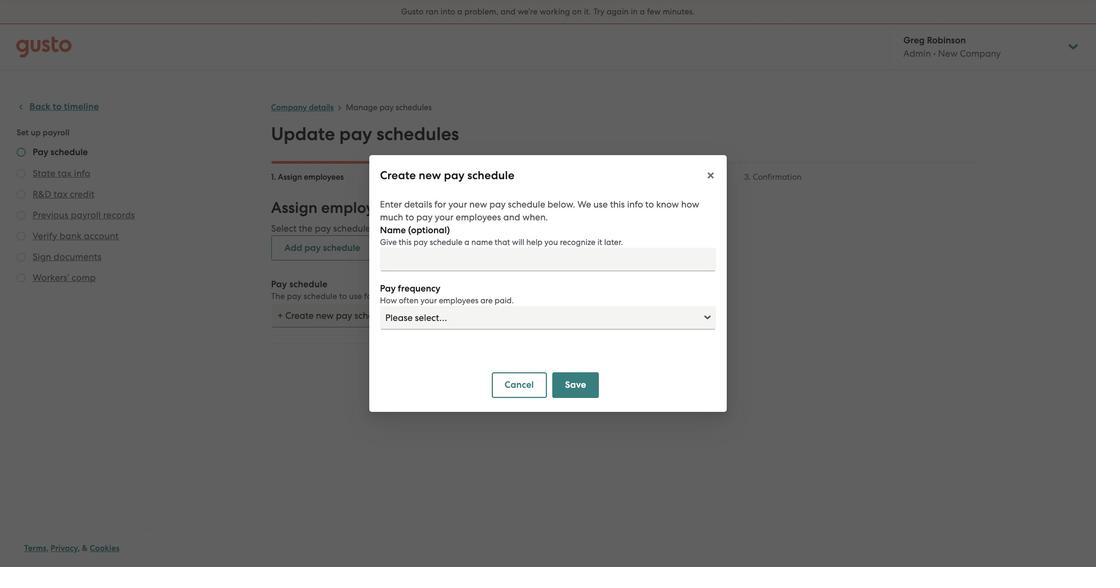 Task type: describe. For each thing, give the bounding box(es) containing it.
like
[[397, 223, 411, 234]]

confirmation
[[753, 172, 802, 182]]

company
[[271, 103, 307, 112]]

account menu element
[[890, 24, 1080, 70]]

add
[[284, 242, 302, 254]]

pay inside 'pay schedule the pay schedule to use for all employees'
[[287, 292, 302, 301]]

this inside the enter details for your new pay schedule below. we use this info to know how much to pay your employees and when.
[[610, 199, 625, 210]]

are
[[481, 296, 493, 306]]

continue button
[[450, 360, 515, 385]]

1 , from the left
[[46, 544, 49, 553]]

problem,
[[465, 7, 499, 17]]

save
[[565, 379, 586, 391]]

try
[[593, 7, 605, 17]]

we
[[577, 199, 591, 210]]

0 vertical spatial new
[[419, 169, 441, 183]]

manage
[[346, 103, 378, 112]]

know
[[656, 199, 679, 210]]

schedule right the
[[304, 292, 337, 301]]

help
[[526, 238, 543, 247]]

cookies
[[90, 544, 120, 553]]

that
[[495, 238, 510, 247]]

employees up you'd
[[321, 199, 398, 217]]

again
[[607, 7, 629, 17]]

dialog main content element
[[369, 192, 727, 412]]

continue
[[463, 367, 501, 378]]

select the pay schedule you'd like or add a new pay schedule.
[[271, 223, 530, 234]]

0 vertical spatial your
[[448, 199, 467, 210]]

pay inside button
[[304, 242, 321, 254]]

employees inside the enter details for your new pay schedule below. we use this info to know how much to pay your employees and when.
[[456, 212, 501, 223]]

assign employees to pay schedules
[[271, 199, 521, 217]]

for inside the enter details for your new pay schedule below. we use this info to know how much to pay your employees and when.
[[435, 199, 446, 210]]

give
[[380, 238, 397, 247]]

this inside name (optional) give this pay schedule a name that will help you recognize it later.
[[399, 238, 412, 247]]

use inside the enter details for your new pay schedule below. we use this info to know how much to pay your employees and when.
[[593, 199, 608, 210]]

info
[[627, 199, 643, 210]]

when.
[[522, 212, 548, 223]]

submit
[[561, 172, 586, 182]]

ran
[[426, 7, 439, 17]]

a right into
[[457, 7, 463, 17]]

gusto
[[401, 7, 424, 17]]

cancel
[[505, 379, 534, 391]]

few
[[647, 7, 661, 17]]

terms link
[[24, 544, 46, 553]]

enter details for your new pay schedule below. we use this info to know how much to pay your employees and when.
[[380, 199, 699, 223]]

company details link
[[271, 103, 334, 112]]

0 vertical spatial and
[[501, 7, 516, 17]]

schedule inside name (optional) give this pay schedule a name that will help you recognize it later.
[[430, 238, 463, 247]]

pay for pay schedule
[[271, 279, 287, 290]]

the
[[299, 223, 313, 234]]

create new pay schedule dialog
[[369, 155, 727, 412]]

add
[[425, 223, 442, 234]]

schedule.
[[491, 223, 530, 234]]

&
[[82, 544, 88, 553]]

you'd
[[373, 223, 395, 234]]

it.
[[584, 7, 591, 17]]

will
[[512, 238, 524, 247]]

(optional)
[[408, 225, 450, 236]]

company details
[[271, 103, 334, 112]]

your inside pay frequency how often your employees are paid.
[[421, 296, 437, 306]]

add pay schedule button
[[271, 236, 374, 261]]

new inside the enter details for your new pay schedule below. we use this info to know how much to pay your employees and when.
[[469, 199, 487, 210]]

a inside name (optional) give this pay schedule a name that will help you recognize it later.
[[464, 238, 470, 247]]

Name (optional) text field
[[380, 248, 716, 271]]

employees down update
[[304, 172, 344, 182]]

we're
[[518, 7, 538, 17]]

employees inside pay frequency how often your employees are paid.
[[439, 296, 479, 306]]

update
[[271, 123, 335, 145]]

employees inside 'pay schedule the pay schedule to use for all employees'
[[388, 292, 429, 301]]

schedules for manage pay schedules
[[396, 103, 432, 112]]

cancel button
[[492, 373, 547, 398]]

add pay schedule
[[284, 242, 360, 254]]

2 vertical spatial new
[[452, 223, 470, 234]]



Task type: locate. For each thing, give the bounding box(es) containing it.
this down like
[[399, 238, 412, 247]]

gusto ran into a problem, and we're working on it. try again in a few minutes.
[[401, 7, 695, 17]]

cookies button
[[90, 542, 120, 555]]

new
[[419, 169, 441, 183], [469, 199, 487, 210], [452, 223, 470, 234]]

2 vertical spatial and
[[503, 212, 520, 223]]

or
[[414, 223, 422, 234]]

0 vertical spatial for
[[435, 199, 446, 210]]

0 vertical spatial schedules
[[396, 103, 432, 112]]

details for company
[[309, 103, 334, 112]]

1 vertical spatial your
[[435, 212, 454, 223]]

in
[[631, 7, 638, 17]]

save button
[[552, 373, 599, 398]]

pay
[[380, 103, 394, 112], [339, 123, 372, 145], [444, 169, 465, 183], [420, 199, 448, 217], [489, 199, 506, 210], [416, 212, 433, 223], [315, 223, 331, 234], [472, 223, 488, 234], [414, 238, 428, 247], [304, 242, 321, 254], [287, 292, 302, 301]]

1 vertical spatial this
[[399, 238, 412, 247]]

0 horizontal spatial this
[[399, 238, 412, 247]]

0 vertical spatial use
[[593, 199, 608, 210]]

schedule down add pay schedule
[[289, 279, 328, 290]]

frequency
[[398, 283, 441, 294]]

details for enter
[[404, 199, 432, 210]]

you
[[545, 238, 558, 247]]

how
[[681, 199, 699, 210]]

paid.
[[495, 296, 514, 306]]

schedule left review
[[467, 169, 515, 183]]

employees
[[304, 172, 344, 182], [321, 199, 398, 217], [456, 212, 501, 223], [388, 292, 429, 301], [439, 296, 479, 306]]

schedules down manage pay schedules
[[377, 123, 459, 145]]

minutes.
[[663, 7, 695, 17]]

schedule up when.
[[508, 199, 545, 210]]

schedules right manage
[[396, 103, 432, 112]]

create
[[380, 169, 416, 183]]

and
[[501, 7, 516, 17], [545, 172, 559, 182], [503, 212, 520, 223]]

0 horizontal spatial use
[[349, 292, 362, 301]]

1 horizontal spatial details
[[404, 199, 432, 210]]

recognize
[[560, 238, 596, 247]]

use right we on the top
[[593, 199, 608, 210]]

pay up "how"
[[380, 283, 396, 294]]

how
[[380, 296, 397, 306]]

schedules for update pay schedules
[[377, 123, 459, 145]]

to inside 'pay schedule the pay schedule to use for all employees'
[[339, 292, 347, 301]]

1 horizontal spatial for
[[435, 199, 446, 210]]

into
[[441, 7, 455, 17]]

privacy
[[51, 544, 78, 553]]

your
[[448, 199, 467, 210], [435, 212, 454, 223], [421, 296, 437, 306]]

pay schedule the pay schedule to use for all employees
[[271, 279, 429, 301]]

new right create
[[419, 169, 441, 183]]

1 vertical spatial use
[[349, 292, 362, 301]]

pay frequency how often your employees are paid.
[[380, 283, 514, 306]]

0 horizontal spatial for
[[364, 292, 375, 301]]

the
[[271, 292, 285, 301]]

assign employees
[[278, 172, 344, 182]]

assign down update
[[278, 172, 302, 182]]

1 horizontal spatial this
[[610, 199, 625, 210]]

1 vertical spatial and
[[545, 172, 559, 182]]

pay for pay frequency
[[380, 283, 396, 294]]

review and submit
[[517, 172, 586, 182]]

schedule down "add"
[[430, 238, 463, 247]]

schedule inside button
[[323, 242, 360, 254]]

name
[[471, 238, 493, 247]]

privacy link
[[51, 544, 78, 553]]

details
[[309, 103, 334, 112], [404, 199, 432, 210]]

on
[[572, 7, 582, 17]]

review
[[517, 172, 543, 182]]

enter
[[380, 199, 402, 210]]

working
[[540, 7, 570, 17]]

name (optional) give this pay schedule a name that will help you recognize it later.
[[380, 225, 623, 247]]

schedule inside the enter details for your new pay schedule below. we use this info to know how much to pay your employees and when.
[[508, 199, 545, 210]]

home image
[[16, 36, 72, 58]]

assign up select
[[271, 199, 318, 217]]

a left 'name'
[[464, 238, 470, 247]]

assign for assign employees to pay schedules
[[271, 199, 318, 217]]

and left the submit
[[545, 172, 559, 182]]

this left info
[[610, 199, 625, 210]]

pay inside name (optional) give this pay schedule a name that will help you recognize it later.
[[414, 238, 428, 247]]

your up "add"
[[435, 212, 454, 223]]

and up the schedule. at the left of the page
[[503, 212, 520, 223]]

a
[[457, 7, 463, 17], [640, 7, 645, 17], [444, 223, 450, 234], [464, 238, 470, 247]]

it
[[598, 238, 602, 247]]

employees up 'name'
[[456, 212, 501, 223]]

your down create new pay schedule at the top of the page
[[448, 199, 467, 210]]

much
[[380, 212, 403, 223]]

details up or
[[404, 199, 432, 210]]

new right "add"
[[452, 223, 470, 234]]

a right in
[[640, 7, 645, 17]]

to
[[402, 199, 417, 217], [645, 199, 654, 210], [405, 212, 414, 223], [339, 292, 347, 301]]

your down frequency
[[421, 296, 437, 306]]

schedules up the schedule. at the left of the page
[[452, 199, 521, 217]]

assign for assign employees
[[278, 172, 302, 182]]

schedule up 'pay schedule the pay schedule to use for all employees'
[[323, 242, 360, 254]]

0 horizontal spatial details
[[309, 103, 334, 112]]

use inside 'pay schedule the pay schedule to use for all employees'
[[349, 292, 362, 301]]

a right "add"
[[444, 223, 450, 234]]

use left all
[[349, 292, 362, 301]]

often
[[399, 296, 419, 306]]

new up 'name'
[[469, 199, 487, 210]]

, left &
[[78, 544, 80, 553]]

all
[[377, 292, 386, 301]]

0 horizontal spatial ,
[[46, 544, 49, 553]]

below.
[[548, 199, 575, 210]]

pay
[[271, 279, 287, 290], [380, 283, 396, 294]]

1 vertical spatial details
[[404, 199, 432, 210]]

, left privacy link
[[46, 544, 49, 553]]

1 horizontal spatial ,
[[78, 544, 80, 553]]

0 vertical spatial details
[[309, 103, 334, 112]]

0 horizontal spatial pay
[[271, 279, 287, 290]]

details inside the enter details for your new pay schedule below. we use this info to know how much to pay your employees and when.
[[404, 199, 432, 210]]

pay inside 'pay schedule the pay schedule to use for all employees'
[[271, 279, 287, 290]]

2 vertical spatial your
[[421, 296, 437, 306]]

select
[[271, 223, 297, 234]]

2 , from the left
[[78, 544, 80, 553]]

2 vertical spatial schedules
[[452, 199, 521, 217]]

,
[[46, 544, 49, 553], [78, 544, 80, 553]]

use
[[593, 199, 608, 210], [349, 292, 362, 301]]

employees left the are
[[439, 296, 479, 306]]

1 vertical spatial assign
[[271, 199, 318, 217]]

for left all
[[364, 292, 375, 301]]

1 horizontal spatial pay
[[380, 283, 396, 294]]

pay up the
[[271, 279, 287, 290]]

update pay schedules
[[271, 123, 459, 145]]

this
[[610, 199, 625, 210], [399, 238, 412, 247]]

1 vertical spatial schedules
[[377, 123, 459, 145]]

terms , privacy , & cookies
[[24, 544, 120, 553]]

1 vertical spatial new
[[469, 199, 487, 210]]

and left we're
[[501, 7, 516, 17]]

for up "add"
[[435, 199, 446, 210]]

and inside the enter details for your new pay schedule below. we use this info to know how much to pay your employees and when.
[[503, 212, 520, 223]]

schedules
[[396, 103, 432, 112], [377, 123, 459, 145], [452, 199, 521, 217]]

details up update
[[309, 103, 334, 112]]

employees right all
[[388, 292, 429, 301]]

assign
[[278, 172, 302, 182], [271, 199, 318, 217]]

1 vertical spatial for
[[364, 292, 375, 301]]

manage pay schedules
[[346, 103, 432, 112]]

terms
[[24, 544, 46, 553]]

create new pay schedule
[[380, 169, 515, 183]]

pay inside pay frequency how often your employees are paid.
[[380, 283, 396, 294]]

schedule
[[467, 169, 515, 183], [508, 199, 545, 210], [333, 223, 371, 234], [430, 238, 463, 247], [323, 242, 360, 254], [289, 279, 328, 290], [304, 292, 337, 301]]

1 horizontal spatial use
[[593, 199, 608, 210]]

0 vertical spatial this
[[610, 199, 625, 210]]

schedule left you'd
[[333, 223, 371, 234]]

for
[[435, 199, 446, 210], [364, 292, 375, 301]]

0 vertical spatial assign
[[278, 172, 302, 182]]

for inside 'pay schedule the pay schedule to use for all employees'
[[364, 292, 375, 301]]

name
[[380, 225, 406, 236]]

later.
[[604, 238, 623, 247]]



Task type: vqa. For each thing, say whether or not it's contained in the screenshot.
SCHEDULE.
yes



